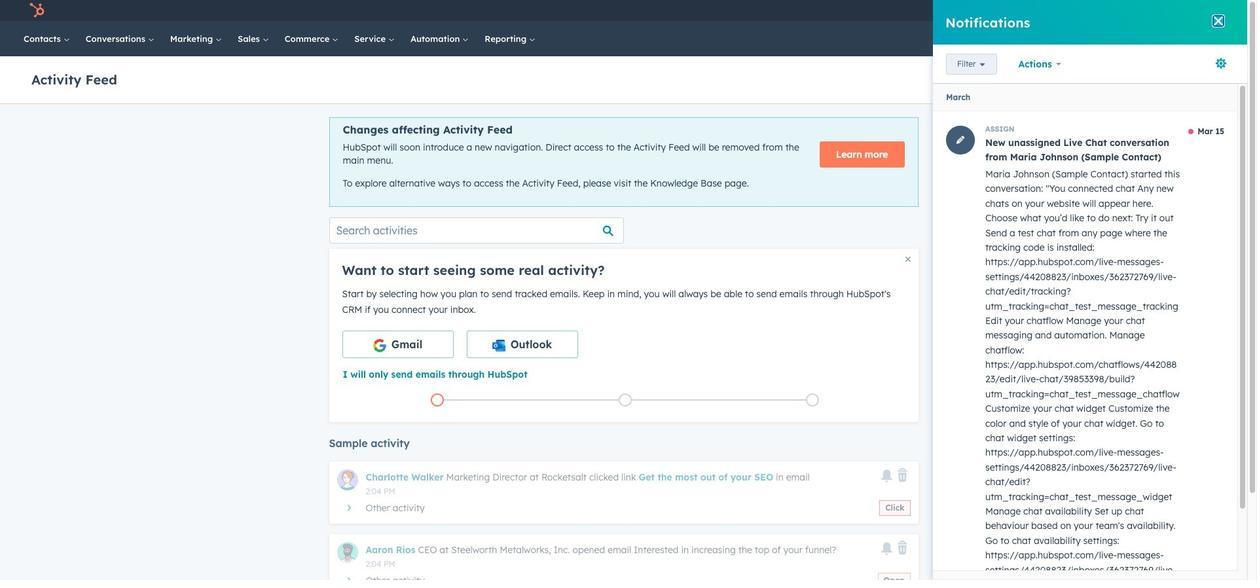 Task type: vqa. For each thing, say whether or not it's contained in the screenshot.
NEED
no



Task type: describe. For each thing, give the bounding box(es) containing it.
Search activities search field
[[329, 217, 624, 244]]

jacob simon image
[[1154, 5, 1166, 16]]

onboarding.steps.finalstep.title image
[[810, 397, 816, 405]]

Search HubSpot search field
[[1054, 28, 1202, 50]]

close image
[[906, 257, 911, 262]]

marketplaces image
[[1055, 6, 1067, 18]]



Task type: locate. For each thing, give the bounding box(es) containing it.
list
[[344, 391, 907, 409]]

onboarding.steps.sendtrackedemailingmail.title image
[[622, 397, 629, 405]]

None checkbox
[[342, 331, 454, 358], [467, 331, 578, 358], [342, 331, 454, 358], [467, 331, 578, 358]]

menu
[[960, 0, 1232, 21]]



